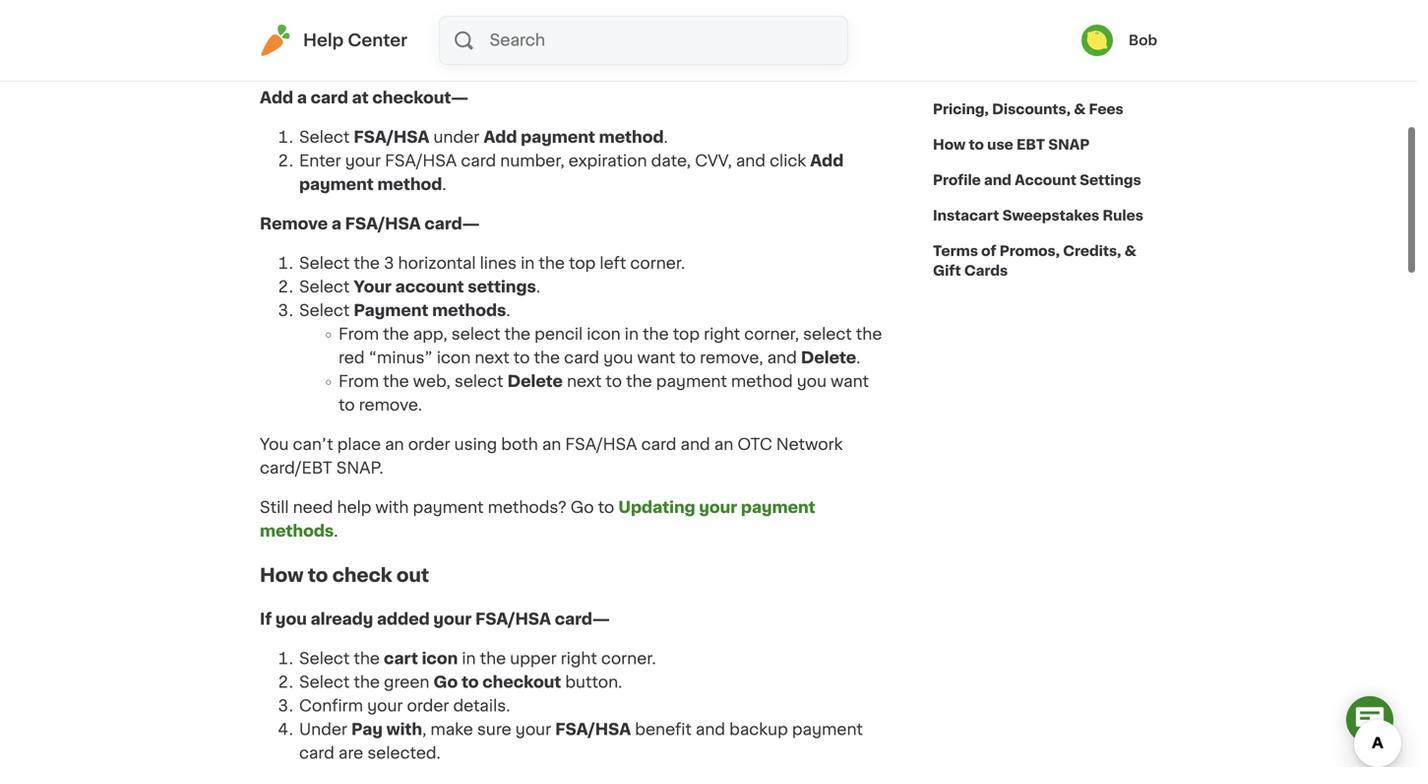 Task type: vqa. For each thing, say whether or not it's contained in the screenshot.
with
yes



Task type: locate. For each thing, give the bounding box(es) containing it.
billing
[[513, 51, 560, 67]]

and
[[479, 51, 509, 67], [736, 153, 766, 169], [985, 173, 1012, 187], [768, 350, 797, 366], [681, 437, 711, 453], [696, 722, 726, 738]]

. inside select the 3 horizontal lines in the top left corner. select your account settings .
[[536, 279, 541, 295]]

settings
[[468, 279, 536, 295]]

1 horizontal spatial go
[[571, 500, 594, 516]]

right inside from the app, select the pencil icon in the top right corner, select the red "minus" icon next to the card you want to remove, and
[[704, 327, 741, 342]]

the down from the app, select the pencil icon in the top right corner, select the red "minus" icon next to the card you want to remove, and at the top
[[626, 374, 653, 390]]

delete up network
[[801, 350, 857, 366]]

1 vertical spatial delete
[[508, 374, 563, 390]]

your inside updating your payment methods
[[699, 500, 738, 516]]

4 select from the top
[[299, 303, 350, 319]]

you
[[604, 350, 634, 366], [797, 374, 827, 390], [276, 612, 307, 627]]

0 horizontal spatial go
[[434, 675, 458, 690]]

enter up remove on the top left of page
[[299, 153, 341, 169]]

0 horizontal spatial card—
[[425, 216, 480, 232]]

you inside next to the payment method you want to remove.
[[797, 374, 827, 390]]

next inside next to the payment method you want to remove.
[[567, 374, 602, 390]]

& down rules
[[1125, 244, 1137, 258]]

.
[[484, 4, 488, 19], [750, 51, 754, 67], [664, 130, 668, 145], [442, 177, 447, 193], [536, 279, 541, 295], [506, 303, 511, 319], [857, 350, 861, 366], [334, 523, 338, 539]]

0 horizontal spatial want
[[638, 350, 676, 366]]

add down instacart image
[[260, 90, 294, 106]]

order left using
[[408, 437, 451, 453]]

next down from the app, select the pencil icon in the top right corner, select the red "minus" icon next to the card you want to remove, and at the top
[[567, 374, 602, 390]]

in up next to the payment method you want to remove.
[[625, 327, 639, 342]]

0 horizontal spatial top
[[569, 256, 596, 271]]

to left the use
[[969, 138, 985, 152]]

in up details.
[[462, 651, 476, 667]]

1 vertical spatial how
[[260, 566, 304, 584]]

you down delete .
[[797, 374, 827, 390]]

from the web, select delete
[[339, 374, 563, 390]]

1 enter from the top
[[299, 51, 341, 67]]

0 vertical spatial order
[[408, 437, 451, 453]]

methods inside updating your payment methods
[[260, 523, 334, 539]]

0 vertical spatial right
[[704, 327, 741, 342]]

payment up center
[[331, 4, 406, 19]]

your
[[354, 279, 392, 295]]

0 vertical spatial want
[[638, 350, 676, 366]]

card down help center
[[345, 51, 381, 67]]

1 vertical spatial from
[[339, 374, 379, 390]]

want up next to the payment method you want to remove.
[[638, 350, 676, 366]]

account
[[396, 279, 464, 295]]

method up address.
[[584, 27, 649, 43]]

0 vertical spatial from
[[339, 327, 379, 342]]

Search search field
[[488, 17, 848, 64]]

and left the click
[[736, 153, 766, 169]]

delivery
[[933, 67, 995, 81]]

in
[[521, 256, 535, 271], [625, 327, 639, 342], [462, 651, 476, 667]]

1 vertical spatial you
[[797, 374, 827, 390]]

instacart image
[[260, 25, 291, 56]]

the up next to the payment method you want to remove.
[[643, 327, 669, 342]]

a
[[297, 90, 307, 106], [332, 216, 342, 232]]

settings
[[1080, 173, 1142, 187]]

updating your payment methods link
[[260, 500, 816, 539]]

how for how to use ebt snap
[[933, 138, 966, 152]]

go right methods? on the bottom left
[[571, 500, 594, 516]]

2 horizontal spatial you
[[797, 374, 827, 390]]

select down remove on the top left of page
[[299, 256, 350, 271]]

corner. right left
[[631, 256, 685, 271]]

0 vertical spatial in
[[521, 256, 535, 271]]

1 vertical spatial enter
[[299, 153, 341, 169]]

to inside select the cart icon in the upper right corner. select the green go to checkout button. confirm your order details.
[[462, 675, 479, 690]]

1 vertical spatial &
[[1125, 244, 1137, 258]]

under up information
[[419, 27, 465, 43]]

you
[[260, 437, 289, 453]]

1 vertical spatial in
[[625, 327, 639, 342]]

1 horizontal spatial top
[[673, 327, 700, 342]]

right
[[704, 327, 741, 342], [561, 651, 598, 667]]

can't
[[293, 437, 333, 453]]

with up selected.
[[387, 722, 423, 738]]

fsa/hsa
[[343, 27, 414, 43], [354, 130, 430, 145], [385, 153, 457, 169], [345, 216, 421, 232], [566, 437, 638, 453], [476, 612, 551, 627], [556, 722, 631, 738]]

to left the remove,
[[680, 350, 696, 366]]

add inside payment methods . click fsa/hsa under add payment method enter card information and billing address. then tap save .
[[469, 27, 502, 43]]

the right lines
[[539, 256, 565, 271]]

a left at
[[297, 90, 307, 106]]

and down the use
[[985, 173, 1012, 187]]

your right sure
[[516, 722, 552, 738]]

cards
[[965, 264, 1009, 278]]

method up remove a fsa/hsa card—
[[378, 177, 442, 193]]

2 horizontal spatial an
[[715, 437, 734, 453]]

select up delete .
[[804, 327, 852, 342]]

icon right cart
[[422, 651, 458, 667]]

0 vertical spatial methods
[[410, 4, 484, 19]]

card— up horizontal
[[425, 216, 480, 232]]

1 vertical spatial order
[[407, 698, 449, 714]]

2 vertical spatial methods
[[260, 523, 334, 539]]

card inside payment methods . click fsa/hsa under add payment method enter card information and billing address. then tap save .
[[345, 51, 381, 67]]

fsa/hsa down next to the payment method you want to remove.
[[566, 437, 638, 453]]

profile and account settings link
[[933, 162, 1142, 198]]

& left fees
[[1074, 102, 1086, 116]]

order inside select the cart icon in the upper right corner. select the green go to checkout button. confirm your order details.
[[407, 698, 449, 714]]

icon inside select the cart icon in the upper right corner. select the green go to checkout button. confirm your order details.
[[422, 651, 458, 667]]

1 horizontal spatial in
[[521, 256, 535, 271]]

1 vertical spatial corner.
[[602, 651, 656, 667]]

select down already on the bottom
[[299, 651, 350, 667]]

1 horizontal spatial &
[[1125, 244, 1137, 258]]

bob link
[[1082, 25, 1158, 56]]

1 horizontal spatial next
[[567, 374, 602, 390]]

0 horizontal spatial in
[[462, 651, 476, 667]]

method inside next to the payment method you want to remove.
[[732, 374, 793, 390]]

your right updating at the bottom left of the page
[[699, 500, 738, 516]]

next up from the web, select delete
[[475, 350, 510, 366]]

0 vertical spatial corner.
[[631, 256, 685, 271]]

in inside select the 3 horizontal lines in the top left corner. select your account settings .
[[521, 256, 535, 271]]

6 select from the top
[[299, 675, 350, 690]]

fees
[[1090, 102, 1124, 116]]

select left your
[[299, 279, 350, 295]]

want inside next to the payment method you want to remove.
[[831, 374, 869, 390]]

right inside select the cart icon in the upper right corner. select the green go to checkout button. confirm your order details.
[[561, 651, 598, 667]]

rules
[[1103, 209, 1144, 223]]

card up updating at the bottom left of the page
[[642, 437, 677, 453]]

instacart
[[933, 209, 1000, 223]]

your inside select the cart icon in the upper right corner. select the green go to checkout button. confirm your order details.
[[367, 698, 403, 714]]

methods?
[[488, 500, 567, 516]]

0 horizontal spatial right
[[561, 651, 598, 667]]

payment down otc
[[741, 500, 816, 516]]

number,
[[500, 153, 565, 169]]

0 vertical spatial delete
[[801, 350, 857, 366]]

payment methods . click fsa/hsa under add payment method enter card information and billing address. then tap save .
[[299, 4, 754, 67]]

icon right pencil in the top of the page
[[587, 327, 621, 342]]

card— up upper
[[555, 612, 610, 627]]

your right added
[[434, 612, 472, 627]]

1 horizontal spatial a
[[332, 216, 342, 232]]

2 vertical spatial in
[[462, 651, 476, 667]]

order up ,
[[407, 698, 449, 714]]

1 vertical spatial go
[[434, 675, 458, 690]]

benefit
[[635, 722, 692, 738]]

fsa/hsa inside payment methods . click fsa/hsa under add payment method enter card information and billing address. then tap save .
[[343, 27, 414, 43]]

credits,
[[1064, 244, 1122, 258]]

a right remove on the top left of page
[[332, 216, 342, 232]]

with right the help
[[376, 500, 409, 516]]

method
[[584, 27, 649, 43], [599, 130, 664, 145], [378, 177, 442, 193], [732, 374, 793, 390]]

"minus"
[[369, 350, 433, 366]]

under down checkout—
[[434, 130, 480, 145]]

a for add
[[297, 90, 307, 106]]

0 vertical spatial icon
[[587, 327, 621, 342]]

to down from the app, select the pencil icon in the top right corner, select the red "minus" icon next to the card you want to remove, and at the top
[[606, 374, 622, 390]]

card down pencil in the top of the page
[[564, 350, 600, 366]]

1 vertical spatial under
[[434, 130, 480, 145]]

an right the "place"
[[385, 437, 404, 453]]

to left check
[[308, 566, 328, 584]]

confirm
[[299, 698, 363, 714]]

0 horizontal spatial how
[[260, 566, 304, 584]]

0 vertical spatial you
[[604, 350, 634, 366]]

updating
[[619, 500, 696, 516]]

you up next to the payment method you want to remove.
[[604, 350, 634, 366]]

sure
[[477, 722, 512, 738]]

select the cart icon in the upper right corner. select the green go to checkout button. confirm your order details.
[[299, 651, 656, 714]]

your down add a card at checkout—
[[345, 153, 381, 169]]

2 horizontal spatial in
[[625, 327, 639, 342]]

select right web,
[[455, 374, 504, 390]]

pay
[[352, 722, 383, 738]]

discounts,
[[993, 102, 1071, 116]]

method down the remove,
[[732, 374, 793, 390]]

to up details.
[[462, 675, 479, 690]]

enter down help at the left
[[299, 51, 341, 67]]

0 horizontal spatial a
[[297, 90, 307, 106]]

1 horizontal spatial card—
[[555, 612, 610, 627]]

1 vertical spatial next
[[567, 374, 602, 390]]

from for from the app, select the pencil icon in the top right corner, select the red "minus" icon next to the card you want to remove, and
[[339, 327, 379, 342]]

how
[[933, 138, 966, 152], [260, 566, 304, 584]]

0 vertical spatial under
[[419, 27, 465, 43]]

address.
[[564, 51, 632, 67]]

payment inside payment methods . click fsa/hsa under add payment method enter card information and billing address. then tap save .
[[506, 27, 580, 43]]

payment down the remove,
[[657, 374, 727, 390]]

0 horizontal spatial you
[[276, 612, 307, 627]]

payment down your
[[354, 303, 429, 319]]

benefit and backup payment card are selected.
[[299, 722, 863, 761]]

bob
[[1129, 33, 1158, 47]]

place
[[337, 437, 381, 453]]

1 vertical spatial want
[[831, 374, 869, 390]]

1 horizontal spatial want
[[831, 374, 869, 390]]

payment up remove a fsa/hsa card—
[[299, 177, 374, 193]]

select up red
[[299, 303, 350, 319]]

want
[[638, 350, 676, 366], [831, 374, 869, 390]]

account
[[1015, 173, 1077, 187]]

fsa/hsa down add a card at checkout—
[[354, 130, 430, 145]]

how to use ebt snap link
[[933, 127, 1090, 162]]

1 vertical spatial right
[[561, 651, 598, 667]]

0 vertical spatial payment
[[331, 4, 406, 19]]

how for how to check out
[[260, 566, 304, 584]]

0 vertical spatial enter
[[299, 51, 341, 67]]

1 vertical spatial card—
[[555, 612, 610, 627]]

1 vertical spatial a
[[332, 216, 342, 232]]

terms of promos, credits, & gift cards link
[[933, 233, 1158, 289]]

select fsa/hsa under add payment method .
[[299, 130, 668, 145]]

add up information
[[469, 27, 502, 43]]

an right both
[[542, 437, 562, 453]]

0 horizontal spatial an
[[385, 437, 404, 453]]

an left otc
[[715, 437, 734, 453]]

1 horizontal spatial how
[[933, 138, 966, 152]]

card—
[[425, 216, 480, 232], [555, 612, 610, 627]]

select for select payment methods .
[[299, 303, 350, 319]]

0 horizontal spatial next
[[475, 350, 510, 366]]

go
[[571, 500, 594, 516], [434, 675, 458, 690]]

and inside the benefit and backup payment card are selected.
[[696, 722, 726, 738]]

you right if at bottom
[[276, 612, 307, 627]]

2 vertical spatial you
[[276, 612, 307, 627]]

payment inside the benefit and backup payment card are selected.
[[793, 722, 863, 738]]

and down the corner,
[[768, 350, 797, 366]]

0 vertical spatial top
[[569, 256, 596, 271]]

0 vertical spatial &
[[1074, 102, 1086, 116]]

corner.
[[631, 256, 685, 271], [602, 651, 656, 667]]

0 vertical spatial go
[[571, 500, 594, 516]]

card down under on the left of page
[[299, 746, 335, 761]]

&
[[1074, 102, 1086, 116], [1125, 244, 1137, 258]]

the inside next to the payment method you want to remove.
[[626, 374, 653, 390]]

corner. up button.
[[602, 651, 656, 667]]

from up red
[[339, 327, 379, 342]]

0 vertical spatial how
[[933, 138, 966, 152]]

details.
[[453, 698, 510, 714]]

from inside from the app, select the pencil icon in the top right corner, select the red "minus" icon next to the card you want to remove, and
[[339, 327, 379, 342]]

add right the click
[[811, 153, 844, 169]]

network
[[777, 437, 843, 453]]

your up pay
[[367, 698, 403, 714]]

select
[[299, 130, 350, 145], [299, 256, 350, 271], [299, 279, 350, 295], [299, 303, 350, 319], [299, 651, 350, 667], [299, 675, 350, 690]]

payment up billing
[[506, 27, 580, 43]]

select for select the cart icon in the upper right corner. select the green go to checkout button. confirm your order details.
[[299, 651, 350, 667]]

and right benefit
[[696, 722, 726, 738]]

and left otc
[[681, 437, 711, 453]]

using
[[455, 437, 497, 453]]

web,
[[413, 374, 451, 390]]

from
[[339, 327, 379, 342], [339, 374, 379, 390]]

fsa/hsa up the 3
[[345, 216, 421, 232]]

1 horizontal spatial delete
[[801, 350, 857, 366]]

how up if at bottom
[[260, 566, 304, 584]]

card/ebt
[[260, 460, 332, 476]]

icon up from the web, select delete
[[437, 350, 471, 366]]

an
[[385, 437, 404, 453], [542, 437, 562, 453], [715, 437, 734, 453]]

if
[[260, 612, 272, 627]]

0 horizontal spatial &
[[1074, 102, 1086, 116]]

2 from from the top
[[339, 374, 379, 390]]

1 vertical spatial top
[[673, 327, 700, 342]]

methods inside payment methods . click fsa/hsa under add payment method enter card information and billing address. then tap save .
[[410, 4, 484, 19]]

5 select from the top
[[299, 651, 350, 667]]

2 select from the top
[[299, 256, 350, 271]]

select
[[452, 327, 501, 342], [804, 327, 852, 342], [455, 374, 504, 390]]

1 horizontal spatial right
[[704, 327, 741, 342]]

from down red
[[339, 374, 379, 390]]

1 select from the top
[[299, 130, 350, 145]]

select up the confirm
[[299, 675, 350, 690]]

to up the "place"
[[339, 397, 355, 413]]

1 horizontal spatial you
[[604, 350, 634, 366]]

methods up information
[[410, 4, 484, 19]]

check
[[333, 566, 392, 584]]

payment
[[506, 27, 580, 43], [521, 130, 596, 145], [299, 177, 374, 193], [657, 374, 727, 390], [413, 500, 484, 516], [741, 500, 816, 516], [793, 722, 863, 738]]

1 from from the top
[[339, 327, 379, 342]]

your
[[345, 153, 381, 169], [699, 500, 738, 516], [434, 612, 472, 627], [367, 698, 403, 714], [516, 722, 552, 738]]

1 horizontal spatial an
[[542, 437, 562, 453]]

to
[[969, 138, 985, 152], [514, 350, 530, 366], [680, 350, 696, 366], [606, 374, 622, 390], [339, 397, 355, 413], [598, 500, 615, 516], [308, 566, 328, 584], [462, 675, 479, 690]]

method up expiration
[[599, 130, 664, 145]]

top left the corner,
[[673, 327, 700, 342]]

delete
[[801, 350, 857, 366], [508, 374, 563, 390]]

2 vertical spatial icon
[[422, 651, 458, 667]]

added
[[377, 612, 430, 627]]

payment inside payment methods . click fsa/hsa under add payment method enter card information and billing address. then tap save .
[[331, 4, 406, 19]]

fsa/hsa up information
[[343, 27, 414, 43]]

from for from the web, select delete
[[339, 374, 379, 390]]

pricing, discounts, & fees
[[933, 102, 1124, 116]]

0 vertical spatial next
[[475, 350, 510, 366]]

select down add a card at checkout—
[[299, 130, 350, 145]]

0 vertical spatial a
[[297, 90, 307, 106]]

and inside payment methods . click fsa/hsa under add payment method enter card information and billing address. then tap save .
[[479, 51, 509, 67]]

1 vertical spatial payment
[[354, 303, 429, 319]]

corner. inside select the 3 horizontal lines in the top left corner. select your account settings .
[[631, 256, 685, 271]]

under inside payment methods . click fsa/hsa under add payment method enter card information and billing address. then tap save .
[[419, 27, 465, 43]]

methods down need
[[260, 523, 334, 539]]

select right app,
[[452, 327, 501, 342]]

next
[[475, 350, 510, 366], [567, 374, 602, 390]]

terms
[[933, 244, 979, 258]]



Task type: describe. For each thing, give the bounding box(es) containing it.
red
[[339, 350, 365, 366]]

pencil
[[535, 327, 583, 342]]

help
[[337, 500, 372, 516]]

left
[[600, 256, 627, 271]]

2 an from the left
[[542, 437, 562, 453]]

select payment methods .
[[299, 303, 511, 319]]

remove,
[[700, 350, 764, 366]]

next inside from the app, select the pencil icon in the top right corner, select the red "minus" icon next to the card you want to remove, and
[[475, 350, 510, 366]]

click
[[299, 27, 339, 43]]

cart
[[384, 651, 418, 667]]

enter your fsa/hsa card number, expiration date, cvv, and click
[[299, 153, 811, 169]]

backup
[[730, 722, 789, 738]]

top inside from the app, select the pencil icon in the top right corner, select the red "minus" icon next to the card you want to remove, and
[[673, 327, 700, 342]]

payment down using
[[413, 500, 484, 516]]

remove a fsa/hsa card—
[[260, 216, 480, 232]]

the left the 3
[[354, 256, 380, 271]]

fsa/hsa down button.
[[556, 722, 631, 738]]

order inside the you can't place an order using both an fsa/hsa card and an otc network card/ebt snap.
[[408, 437, 451, 453]]

under
[[299, 722, 348, 738]]

to left updating at the bottom left of the page
[[598, 500, 615, 516]]

corner. inside select the cart icon in the upper right corner. select the green go to checkout button. confirm your order details.
[[602, 651, 656, 667]]

select the 3 horizontal lines in the top left corner. select your account settings .
[[299, 256, 685, 295]]

are
[[339, 746, 364, 761]]

1 an from the left
[[385, 437, 404, 453]]

gift
[[933, 264, 962, 278]]

method inside add payment method
[[378, 177, 442, 193]]

horizontal
[[398, 256, 476, 271]]

,
[[423, 722, 427, 738]]

the left cart
[[354, 651, 380, 667]]

enter inside payment methods . click fsa/hsa under add payment method enter card information and billing address. then tap save .
[[299, 51, 341, 67]]

top inside select the 3 horizontal lines in the top left corner. select your account settings .
[[569, 256, 596, 271]]

payment inside next to the payment method you want to remove.
[[657, 374, 727, 390]]

remove
[[260, 216, 328, 232]]

profile
[[933, 173, 982, 187]]

ebt
[[1017, 138, 1046, 152]]

next to the payment method you want to remove.
[[339, 374, 869, 413]]

lines
[[480, 256, 517, 271]]

help center
[[303, 32, 408, 49]]

green
[[384, 675, 430, 690]]

the left pencil in the top of the page
[[505, 327, 531, 342]]

payment inside updating your payment methods
[[741, 500, 816, 516]]

instacart sweepstakes rules link
[[933, 198, 1144, 233]]

the up checkout
[[480, 651, 506, 667]]

under pay with , make sure your fsa/hsa
[[299, 722, 631, 738]]

snap.
[[336, 460, 384, 476]]

1 vertical spatial with
[[387, 722, 423, 738]]

select for delete
[[455, 374, 504, 390]]

3
[[384, 256, 394, 271]]

want inside from the app, select the pencil icon in the top right corner, select the red "minus" icon next to the card you want to remove, and
[[638, 350, 676, 366]]

1 vertical spatial icon
[[437, 350, 471, 366]]

in inside select the cart icon in the upper right corner. select the green go to checkout button. confirm your order details.
[[462, 651, 476, 667]]

go inside select the cart icon in the upper right corner. select the green go to checkout button. confirm your order details.
[[434, 675, 458, 690]]

card down 'select fsa/hsa under add payment method .' on the left top of page
[[461, 153, 496, 169]]

select for select fsa/hsa under add payment method .
[[299, 130, 350, 145]]

the up delete .
[[856, 327, 883, 342]]

use
[[988, 138, 1014, 152]]

checkout
[[483, 675, 562, 690]]

& inside terms of promos, credits, & gift cards
[[1125, 244, 1137, 258]]

to down settings on the top left
[[514, 350, 530, 366]]

app,
[[413, 327, 448, 342]]

fsa/hsa inside the you can't place an order using both an fsa/hsa card and an otc network card/ebt snap.
[[566, 437, 638, 453]]

3 select from the top
[[299, 279, 350, 295]]

of
[[982, 244, 997, 258]]

help center link
[[260, 25, 408, 56]]

3 an from the left
[[715, 437, 734, 453]]

add inside add payment method
[[811, 153, 844, 169]]

and inside from the app, select the pencil icon in the top right corner, select the red "minus" icon next to the card you want to remove, and
[[768, 350, 797, 366]]

and inside the you can't place an order using both an fsa/hsa card and an otc network card/ebt snap.
[[681, 437, 711, 453]]

1 vertical spatial methods
[[432, 303, 506, 319]]

a for remove
[[332, 216, 342, 232]]

delivery link
[[933, 56, 995, 92]]

the down pencil in the top of the page
[[534, 350, 560, 366]]

cvv,
[[695, 153, 732, 169]]

0 vertical spatial with
[[376, 500, 409, 516]]

card inside the benefit and backup payment card are selected.
[[299, 746, 335, 761]]

terms of promos, credits, & gift cards
[[933, 244, 1137, 278]]

from the app, select the pencil icon in the top right corner, select the red "minus" icon next to the card you want to remove, and
[[339, 327, 883, 366]]

then
[[636, 51, 675, 67]]

promos,
[[1000, 244, 1060, 258]]

how to check out
[[260, 566, 429, 584]]

method inside payment methods . click fsa/hsa under add payment method enter card information and billing address. then tap save .
[[584, 27, 649, 43]]

checkout—
[[373, 90, 469, 106]]

help
[[303, 32, 344, 49]]

at
[[352, 90, 369, 106]]

instacart sweepstakes rules
[[933, 209, 1144, 223]]

upper
[[510, 651, 557, 667]]

select for the
[[452, 327, 501, 342]]

add payment method
[[299, 153, 844, 193]]

2 enter from the top
[[299, 153, 341, 169]]

you can't place an order using both an fsa/hsa card and an otc network card/ebt snap.
[[260, 437, 843, 476]]

sweepstakes
[[1003, 209, 1100, 223]]

0 horizontal spatial delete
[[508, 374, 563, 390]]

pricing,
[[933, 102, 989, 116]]

the up "minus"
[[383, 327, 409, 342]]

otc
[[738, 437, 773, 453]]

user avatar image
[[1082, 25, 1114, 56]]

selected.
[[368, 746, 441, 761]]

0 vertical spatial card—
[[425, 216, 480, 232]]

button.
[[566, 675, 623, 690]]

select for select the 3 horizontal lines in the top left corner. select your account settings .
[[299, 256, 350, 271]]

delete .
[[801, 350, 861, 366]]

center
[[348, 32, 408, 49]]

already
[[311, 612, 373, 627]]

in inside from the app, select the pencil icon in the top right corner, select the red "minus" icon next to the card you want to remove, and
[[625, 327, 639, 342]]

expiration
[[569, 153, 647, 169]]

fsa/hsa down checkout—
[[385, 153, 457, 169]]

the left green
[[354, 675, 380, 690]]

payment inside add payment method
[[299, 177, 374, 193]]

card left at
[[311, 90, 348, 106]]

card inside from the app, select the pencil icon in the top right corner, select the red "minus" icon next to the card you want to remove, and
[[564, 350, 600, 366]]

the down "minus"
[[383, 374, 409, 390]]

how to use ebt snap
[[933, 138, 1090, 152]]

still
[[260, 500, 289, 516]]

updating your payment methods
[[260, 500, 816, 539]]

payment up enter your fsa/hsa card number, expiration date, cvv, and click in the top of the page
[[521, 130, 596, 145]]

need
[[293, 500, 333, 516]]

both
[[501, 437, 538, 453]]

add up 'number,' at the top left of the page
[[484, 130, 517, 145]]

pricing, discounts, & fees link
[[933, 92, 1124, 127]]

you inside from the app, select the pencil icon in the top right corner, select the red "minus" icon next to the card you want to remove, and
[[604, 350, 634, 366]]

card inside the you can't place an order using both an fsa/hsa card and an otc network card/ebt snap.
[[642, 437, 677, 453]]

date,
[[651, 153, 691, 169]]

add a card at checkout—
[[260, 90, 469, 106]]

fsa/hsa up upper
[[476, 612, 551, 627]]

make
[[431, 722, 473, 738]]

snap
[[1049, 138, 1090, 152]]



